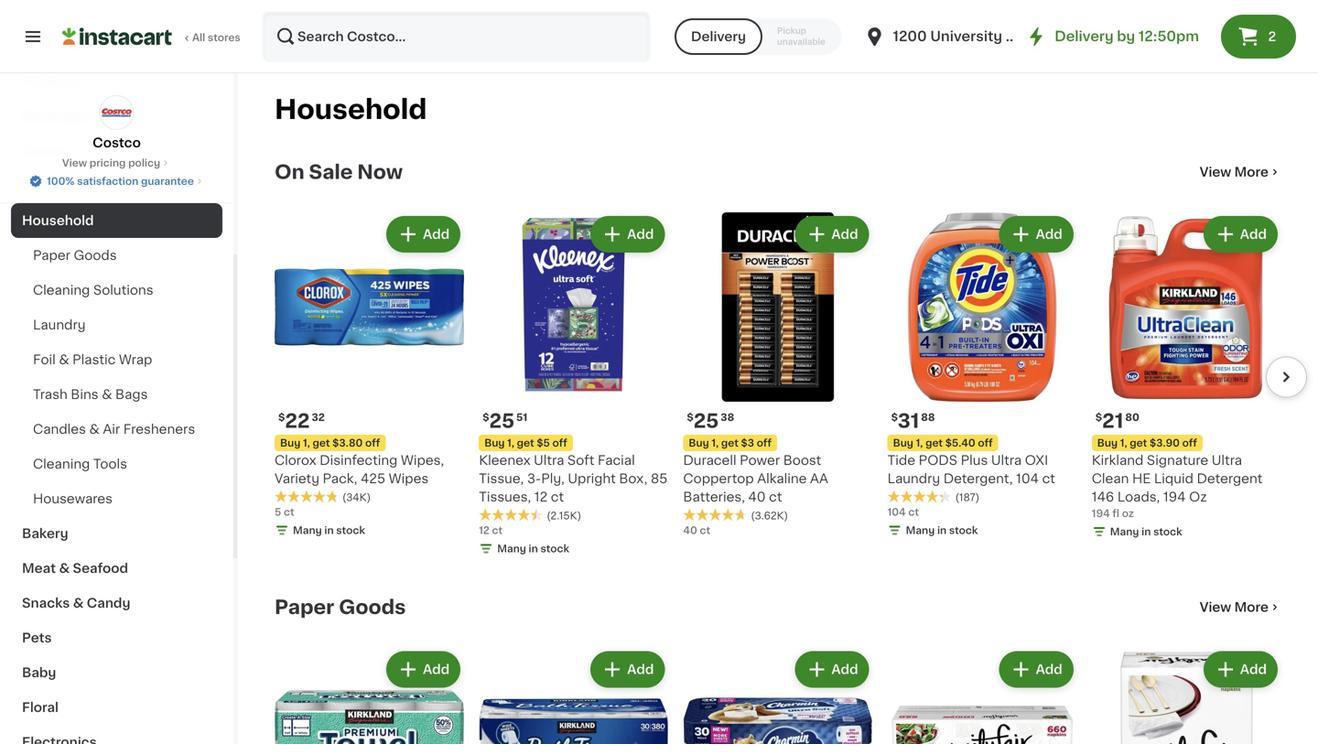 Task type: vqa. For each thing, say whether or not it's contained in the screenshot.


Task type: describe. For each thing, give the bounding box(es) containing it.
0 vertical spatial paper
[[33, 249, 70, 262]]

air
[[103, 423, 120, 436]]

beverages link
[[11, 99, 222, 134]]

trash bins & bags link
[[11, 377, 222, 412]]

laundry inside 'link'
[[33, 319, 86, 331]]

buy for $ 25 51
[[484, 438, 505, 448]]

& right bins
[[102, 388, 112, 401]]

clorox disinfecting wipes, variety pack, 425 wipes
[[275, 454, 444, 485]]

foil
[[33, 353, 56, 366]]

guarantee
[[141, 176, 194, 186]]

seafood
[[73, 562, 128, 575]]

snacks & candy link
[[11, 586, 222, 621]]

12 inside "kleenex ultra soft facial tissue, 3-ply, upright box, 85 tissues, 12 ct"
[[534, 491, 548, 504]]

solutions
[[93, 284, 153, 297]]

1 vertical spatial goods
[[339, 598, 406, 617]]

100% satisfaction guarantee button
[[28, 170, 205, 189]]

tide pods plus ultra oxi laundry detergent, 104 ct
[[888, 454, 1055, 485]]

view for paper goods
[[1200, 601, 1231, 614]]

laundry inside tide pods plus ultra oxi laundry detergent, 104 ct
[[888, 473, 940, 485]]

view pricing policy link
[[62, 156, 171, 170]]

bins
[[71, 388, 99, 401]]

1200
[[893, 30, 927, 43]]

22
[[285, 412, 310, 431]]

stock for 31
[[949, 526, 978, 536]]

clean
[[1092, 473, 1129, 485]]

policy
[[128, 158, 160, 168]]

buy 1, get $5.40 off
[[893, 438, 993, 448]]

88
[[921, 413, 935, 423]]

beverages
[[22, 110, 92, 123]]

ct down batteries,
[[700, 526, 710, 536]]

stores
[[208, 32, 240, 43]]

costco
[[93, 136, 141, 149]]

facial
[[598, 454, 635, 467]]

delivery button
[[675, 18, 763, 55]]

1 horizontal spatial household
[[275, 97, 427, 123]]

detergent,
[[943, 473, 1013, 485]]

loads,
[[1118, 491, 1160, 504]]

$ 22 32
[[278, 412, 325, 431]]

trash
[[33, 388, 67, 401]]

31
[[898, 412, 919, 431]]

$3.90
[[1150, 438, 1180, 448]]

university
[[930, 30, 1002, 43]]

service type group
[[675, 18, 842, 55]]

delivery for delivery by 12:50pm
[[1055, 30, 1114, 43]]

view more link for on sale now
[[1200, 163, 1282, 181]]

1 horizontal spatial paper
[[275, 598, 334, 617]]

$ 25 51
[[483, 412, 527, 431]]

snacks & candy
[[22, 597, 130, 610]]

2 button
[[1221, 15, 1296, 59]]

tools
[[93, 458, 127, 471]]

by
[[1117, 30, 1135, 43]]

all stores
[[192, 32, 240, 43]]

buy for $ 22 32
[[280, 438, 301, 448]]

bakery
[[22, 527, 68, 540]]

oz
[[1122, 509, 1134, 519]]

kirkland signature ultra clean he liquid detergent 146 loads, 194 oz 194 fl oz
[[1092, 454, 1263, 519]]

cleaning for cleaning tools
[[33, 458, 90, 471]]

foil & plastic wrap
[[33, 353, 152, 366]]

(187)
[[955, 493, 980, 503]]

pets
[[22, 632, 52, 644]]

many for 22
[[293, 526, 322, 536]]

ct inside tide pods plus ultra oxi laundry detergent, 104 ct
[[1042, 473, 1055, 485]]

view more link for paper goods
[[1200, 598, 1282, 617]]

25 for $ 25 51
[[489, 412, 514, 431]]

buy 1, get $5 off
[[484, 438, 567, 448]]

plus
[[961, 454, 988, 467]]

1 horizontal spatial paper goods
[[275, 598, 406, 617]]

many down oz
[[1110, 527, 1139, 537]]

coppertop
[[683, 473, 754, 485]]

snacks
[[22, 597, 70, 610]]

buy 1, get $3 off
[[689, 438, 772, 448]]

buy for $ 21 80
[[1097, 438, 1118, 448]]

costco logo image
[[99, 95, 134, 130]]

0 vertical spatial paper goods
[[33, 249, 117, 262]]

on sale now link
[[275, 161, 403, 183]]

view more for on sale now
[[1200, 166, 1269, 179]]

signature
[[1147, 454, 1209, 467]]

$ for $ 31 88
[[891, 413, 898, 423]]

0 vertical spatial goods
[[74, 249, 117, 262]]

off for $ 25 51
[[552, 438, 567, 448]]

32
[[312, 413, 325, 423]]

0 horizontal spatial 104
[[888, 507, 906, 517]]

meat
[[22, 562, 56, 575]]

many in stock for 22
[[293, 526, 365, 536]]

1, for $ 25 51
[[507, 438, 514, 448]]

$ for $ 22 32
[[278, 413, 285, 423]]

100%
[[47, 176, 75, 186]]

40 inside duracell power boost coppertop alkaline aa batteries, 40 ct
[[748, 491, 766, 504]]

100% satisfaction guarantee
[[47, 176, 194, 186]]

candy
[[87, 597, 130, 610]]

& for air
[[89, 423, 100, 436]]

tide
[[888, 454, 915, 467]]

plastic
[[72, 353, 116, 366]]

kleenex
[[479, 454, 531, 467]]

instacart logo image
[[62, 26, 172, 48]]

0 horizontal spatial 194
[[1092, 509, 1110, 519]]

12 ct
[[479, 526, 503, 536]]

box,
[[619, 473, 647, 485]]

fresheners
[[123, 423, 195, 436]]

1, for $ 21 80
[[1120, 438, 1127, 448]]

tissues,
[[479, 491, 531, 504]]

stock for 25
[[540, 544, 569, 554]]

housewares
[[33, 492, 113, 505]]

paper goods link for the cleaning solutions link
[[11, 238, 222, 273]]

in for 31
[[937, 526, 947, 536]]

more for on sale now
[[1234, 166, 1269, 179]]

(2.15k)
[[547, 511, 581, 521]]

off for $ 25 38
[[757, 438, 772, 448]]

buy 1, get $3.80 off
[[280, 438, 380, 448]]

product group containing 21
[[1092, 212, 1282, 543]]

80
[[1125, 413, 1140, 423]]

ultra inside "kleenex ultra soft facial tissue, 3-ply, upright box, 85 tissues, 12 ct"
[[534, 454, 564, 467]]

3-
[[527, 473, 541, 485]]

1 vertical spatial 40
[[683, 526, 697, 536]]

meat & seafood
[[22, 562, 128, 575]]

get for $ 25 51
[[517, 438, 534, 448]]

& for candy
[[73, 597, 84, 610]]

cleaning for cleaning solutions
[[33, 284, 90, 297]]

detergent
[[1197, 473, 1263, 485]]

ct inside duracell power boost coppertop alkaline aa batteries, 40 ct
[[769, 491, 782, 504]]

housewares link
[[11, 481, 222, 516]]

alkaline
[[757, 473, 807, 485]]

1200 university ave
[[893, 30, 1032, 43]]

ultra inside 'kirkland signature ultra clean he liquid detergent 146 loads, 194 oz 194 fl oz'
[[1212, 454, 1242, 467]]

foil & plastic wrap link
[[11, 342, 222, 377]]

view for on sale now
[[1200, 166, 1231, 179]]

costco link
[[93, 95, 141, 152]]

1 vertical spatial household
[[22, 214, 94, 227]]

frozen
[[22, 179, 67, 192]]

& for plastic
[[59, 353, 69, 366]]

on sale now
[[275, 162, 403, 182]]



Task type: locate. For each thing, give the bounding box(es) containing it.
1, for $ 25 38
[[712, 438, 719, 448]]

cleaning tools
[[33, 458, 127, 471]]

$3.80
[[332, 438, 363, 448]]

household
[[275, 97, 427, 123], [22, 214, 94, 227]]

1 horizontal spatial laundry
[[888, 473, 940, 485]]

stock down (34k)
[[336, 526, 365, 536]]

1 $ from the left
[[278, 413, 285, 423]]

0 vertical spatial more
[[1234, 166, 1269, 179]]

view inside "link"
[[62, 158, 87, 168]]

cleaning
[[33, 284, 90, 297], [33, 458, 90, 471]]

product group
[[275, 212, 464, 542], [479, 212, 669, 560], [683, 212, 873, 538], [888, 212, 1077, 542], [1092, 212, 1282, 543], [275, 648, 464, 744], [479, 648, 669, 744], [683, 648, 873, 744], [888, 648, 1077, 744], [1092, 648, 1282, 744]]

2 buy from the left
[[689, 438, 709, 448]]

buy up tide
[[893, 438, 913, 448]]

1, down $ 31 88
[[916, 438, 923, 448]]

1 vertical spatial paper
[[275, 598, 334, 617]]

1 vertical spatial paper goods
[[275, 598, 406, 617]]

off up signature
[[1182, 438, 1197, 448]]

product group containing 22
[[275, 212, 464, 542]]

pets link
[[11, 621, 222, 655]]

3 1, from the left
[[507, 438, 514, 448]]

0 vertical spatial view more
[[1200, 166, 1269, 179]]

104 down oxi
[[1016, 473, 1039, 485]]

2 1, from the left
[[712, 438, 719, 448]]

cleaning solutions link
[[11, 273, 222, 308]]

1, up duracell
[[712, 438, 719, 448]]

104 ct
[[888, 507, 919, 517]]

stock down (187)
[[949, 526, 978, 536]]

many for 31
[[906, 526, 935, 536]]

1 vertical spatial 194
[[1092, 509, 1110, 519]]

& left candy
[[73, 597, 84, 610]]

household up the 'on sale now'
[[275, 97, 427, 123]]

0 horizontal spatial paper
[[33, 249, 70, 262]]

view more for paper goods
[[1200, 601, 1269, 614]]

in down loads,
[[1142, 527, 1151, 537]]

kirkland
[[1092, 454, 1144, 467]]

power
[[740, 454, 780, 467]]

sale
[[309, 162, 353, 182]]

104 inside tide pods plus ultra oxi laundry detergent, 104 ct
[[1016, 473, 1039, 485]]

(3.62k)
[[751, 511, 788, 521]]

cleaning solutions
[[33, 284, 153, 297]]

get
[[313, 438, 330, 448], [721, 438, 739, 448], [517, 438, 534, 448], [926, 438, 943, 448], [1130, 438, 1147, 448]]

5 buy from the left
[[1097, 438, 1118, 448]]

1200 university ave button
[[864, 11, 1032, 62]]

view more
[[1200, 166, 1269, 179], [1200, 601, 1269, 614]]

2 ultra from the left
[[991, 454, 1022, 467]]

pricing
[[89, 158, 126, 168]]

view pricing policy
[[62, 158, 160, 168]]

5 $ from the left
[[1096, 413, 1102, 423]]

buy 1, get $3.90 off
[[1097, 438, 1197, 448]]

in down tissues,
[[529, 544, 538, 554]]

0 vertical spatial laundry
[[33, 319, 86, 331]]

stock down the (2.15k)
[[540, 544, 569, 554]]

laundry down tide
[[888, 473, 940, 485]]

ct down tide
[[908, 507, 919, 517]]

stock for 22
[[336, 526, 365, 536]]

1 horizontal spatial 12
[[534, 491, 548, 504]]

upright
[[568, 473, 616, 485]]

1 horizontal spatial delivery
[[1055, 30, 1114, 43]]

1 vertical spatial view more
[[1200, 601, 1269, 614]]

all stores link
[[62, 11, 242, 62]]

12
[[534, 491, 548, 504], [479, 526, 490, 536]]

ply,
[[541, 473, 565, 485]]

paper goods link for view more link corresponding to paper goods
[[275, 597, 406, 619]]

$3
[[741, 438, 754, 448]]

0 horizontal spatial 40
[[683, 526, 697, 536]]

Search field
[[264, 13, 649, 60]]

$ left "38"
[[687, 413, 694, 423]]

ct right the 5
[[284, 507, 294, 517]]

0 horizontal spatial ultra
[[534, 454, 564, 467]]

ultra left oxi
[[991, 454, 1022, 467]]

batteries,
[[683, 491, 745, 504]]

off up disinfecting
[[365, 438, 380, 448]]

5 1, from the left
[[1120, 438, 1127, 448]]

& left air
[[89, 423, 100, 436]]

get for $ 22 32
[[313, 438, 330, 448]]

4 $ from the left
[[891, 413, 898, 423]]

more for paper goods
[[1234, 601, 1269, 614]]

$ for $ 25 51
[[483, 413, 489, 423]]

pack,
[[323, 473, 357, 485]]

1 vertical spatial 12
[[479, 526, 490, 536]]

0 vertical spatial 194
[[1163, 491, 1186, 504]]

2 view more link from the top
[[1200, 598, 1282, 617]]

1, up clorox
[[303, 438, 310, 448]]

1 vertical spatial cleaning
[[33, 458, 90, 471]]

5
[[275, 507, 281, 517]]

1, for $ 31 88
[[916, 438, 923, 448]]

wipes
[[389, 473, 429, 485]]

$ inside $ 31 88
[[891, 413, 898, 423]]

buy up kleenex
[[484, 438, 505, 448]]

25 for $ 25 38
[[694, 412, 719, 431]]

satisfaction
[[77, 176, 138, 186]]

1 vertical spatial view more link
[[1200, 598, 1282, 617]]

$ left the 88
[[891, 413, 898, 423]]

ct down tissues,
[[492, 526, 503, 536]]

off for $ 21 80
[[1182, 438, 1197, 448]]

paper goods
[[33, 249, 117, 262], [275, 598, 406, 617]]

0 horizontal spatial goods
[[74, 249, 117, 262]]

trash bins & bags
[[33, 388, 148, 401]]

2 cleaning from the top
[[33, 458, 90, 471]]

cleaning left solutions
[[33, 284, 90, 297]]

40 ct
[[683, 526, 710, 536]]

4 buy from the left
[[893, 438, 913, 448]]

$ inside $ 25 38
[[687, 413, 694, 423]]

& right meat
[[59, 562, 70, 575]]

194 left fl
[[1092, 509, 1110, 519]]

1 vertical spatial more
[[1234, 601, 1269, 614]]

ct down alkaline
[[769, 491, 782, 504]]

laundry link
[[11, 308, 222, 342]]

3 get from the left
[[517, 438, 534, 448]]

1, for $ 22 32
[[303, 438, 310, 448]]

goods
[[74, 249, 117, 262], [339, 598, 406, 617]]

pantry
[[22, 145, 66, 157]]

get for $ 31 88
[[926, 438, 943, 448]]

2 off from the left
[[757, 438, 772, 448]]

get for $ 25 38
[[721, 438, 739, 448]]

0 horizontal spatial household
[[22, 214, 94, 227]]

21
[[1102, 412, 1123, 431]]

$
[[278, 413, 285, 423], [687, 413, 694, 423], [483, 413, 489, 423], [891, 413, 898, 423], [1096, 413, 1102, 423]]

all
[[192, 32, 205, 43]]

many in stock for 31
[[906, 526, 978, 536]]

baby link
[[11, 655, 222, 690]]

0 horizontal spatial laundry
[[33, 319, 86, 331]]

2 $ from the left
[[687, 413, 694, 423]]

2 get from the left
[[721, 438, 739, 448]]

ultra up detergent
[[1212, 454, 1242, 467]]

194
[[1163, 491, 1186, 504], [1092, 509, 1110, 519]]

5 get from the left
[[1130, 438, 1147, 448]]

1 vertical spatial 104
[[888, 507, 906, 517]]

household down frozen
[[22, 214, 94, 227]]

buy up kirkland
[[1097, 438, 1118, 448]]

& right foil
[[59, 353, 69, 366]]

$ left 51
[[483, 413, 489, 423]]

1 more from the top
[[1234, 166, 1269, 179]]

0 vertical spatial 40
[[748, 491, 766, 504]]

disinfecting
[[320, 454, 398, 467]]

& for seafood
[[59, 562, 70, 575]]

0 horizontal spatial 25
[[489, 412, 514, 431]]

4 1, from the left
[[916, 438, 923, 448]]

off up plus at bottom right
[[978, 438, 993, 448]]

3 ultra from the left
[[1212, 454, 1242, 467]]

off for $ 31 88
[[978, 438, 993, 448]]

425
[[361, 473, 385, 485]]

many for 25
[[497, 544, 526, 554]]

duracell
[[683, 454, 737, 467]]

12 down 3-
[[534, 491, 548, 504]]

many in stock down the (2.15k)
[[497, 544, 569, 554]]

1 horizontal spatial 40
[[748, 491, 766, 504]]

0 horizontal spatial 12
[[479, 526, 490, 536]]

delivery inside button
[[691, 30, 746, 43]]

1 view more from the top
[[1200, 166, 1269, 179]]

floral link
[[11, 690, 222, 725]]

delivery by 12:50pm
[[1055, 30, 1199, 43]]

get left $5
[[517, 438, 534, 448]]

item carousel region
[[275, 205, 1307, 567]]

get up 'pods'
[[926, 438, 943, 448]]

1 25 from the left
[[694, 412, 719, 431]]

$ 25 38
[[687, 412, 734, 431]]

cleaning down candles
[[33, 458, 90, 471]]

1 vertical spatial laundry
[[888, 473, 940, 485]]

38
[[721, 413, 734, 423]]

0 vertical spatial view more link
[[1200, 163, 1282, 181]]

★★★★★
[[275, 490, 339, 503], [275, 490, 339, 503], [888, 490, 952, 503], [888, 490, 952, 503], [683, 508, 747, 521], [683, 508, 747, 521], [479, 508, 543, 521], [479, 508, 543, 521]]

many in stock for 25
[[497, 544, 569, 554]]

boost
[[783, 454, 821, 467]]

40 up (3.62k) at the right
[[748, 491, 766, 504]]

buy for $ 31 88
[[893, 438, 913, 448]]

many in stock down oz
[[1110, 527, 1182, 537]]

25 left 51
[[489, 412, 514, 431]]

2 25 from the left
[[489, 412, 514, 431]]

duracell power boost coppertop alkaline aa batteries, 40 ct
[[683, 454, 828, 504]]

$ inside "$ 21 80"
[[1096, 413, 1102, 423]]

$5.40
[[945, 438, 976, 448]]

1 view more link from the top
[[1200, 163, 1282, 181]]

0 vertical spatial cleaning
[[33, 284, 90, 297]]

ultra down $5
[[534, 454, 564, 467]]

product group containing 31
[[888, 212, 1077, 542]]

off right $5
[[552, 438, 567, 448]]

1 horizontal spatial ultra
[[991, 454, 1022, 467]]

$ inside $ 22 32
[[278, 413, 285, 423]]

0 vertical spatial 12
[[534, 491, 548, 504]]

0 horizontal spatial paper goods
[[33, 249, 117, 262]]

oz
[[1189, 491, 1207, 504]]

&
[[59, 353, 69, 366], [102, 388, 112, 401], [89, 423, 100, 436], [59, 562, 70, 575], [73, 597, 84, 610]]

baby
[[22, 666, 56, 679]]

0 vertical spatial paper goods link
[[11, 238, 222, 273]]

buy for $ 25 38
[[689, 438, 709, 448]]

1 off from the left
[[365, 438, 380, 448]]

cleaning tools link
[[11, 447, 222, 481]]

delivery inside "link"
[[1055, 30, 1114, 43]]

$ 31 88
[[891, 412, 935, 431]]

many down '104 ct' on the bottom of page
[[906, 526, 935, 536]]

more
[[1234, 166, 1269, 179], [1234, 601, 1269, 614]]

194 down the liquid
[[1163, 491, 1186, 504]]

clorox
[[275, 454, 316, 467]]

delivery by 12:50pm link
[[1025, 26, 1199, 48]]

0 vertical spatial household
[[275, 97, 427, 123]]

variety
[[275, 473, 319, 485]]

1 ultra from the left
[[534, 454, 564, 467]]

3 buy from the left
[[484, 438, 505, 448]]

in down detergent,
[[937, 526, 947, 536]]

85
[[651, 473, 668, 485]]

1 vertical spatial paper goods link
[[275, 597, 406, 619]]

$ for $ 21 80
[[1096, 413, 1102, 423]]

bags
[[115, 388, 148, 401]]

$ for $ 25 38
[[687, 413, 694, 423]]

view more link
[[1200, 163, 1282, 181], [1200, 598, 1282, 617]]

$ left 80
[[1096, 413, 1102, 423]]

produce link
[[11, 64, 222, 99]]

0 horizontal spatial paper goods link
[[11, 238, 222, 273]]

buy up duracell
[[689, 438, 709, 448]]

get for $ 21 80
[[1130, 438, 1147, 448]]

4 get from the left
[[926, 438, 943, 448]]

25
[[694, 412, 719, 431], [489, 412, 514, 431]]

many down 12 ct
[[497, 544, 526, 554]]

wrap
[[119, 353, 152, 366]]

delivery for delivery
[[691, 30, 746, 43]]

in for 25
[[529, 544, 538, 554]]

3 $ from the left
[[483, 413, 489, 423]]

off right the $3
[[757, 438, 772, 448]]

5 ct
[[275, 507, 294, 517]]

fl
[[1113, 509, 1120, 519]]

now
[[357, 162, 403, 182]]

ct inside "kleenex ultra soft facial tissue, 3-ply, upright box, 85 tissues, 12 ct"
[[551, 491, 564, 504]]

1 get from the left
[[313, 438, 330, 448]]

delivery
[[1055, 30, 1114, 43], [691, 30, 746, 43]]

4 off from the left
[[978, 438, 993, 448]]

stock down loads,
[[1153, 527, 1182, 537]]

get down 32
[[313, 438, 330, 448]]

1 horizontal spatial 194
[[1163, 491, 1186, 504]]

1 horizontal spatial goods
[[339, 598, 406, 617]]

get left "$3.90"
[[1130, 438, 1147, 448]]

0 vertical spatial 104
[[1016, 473, 1039, 485]]

ave
[[1006, 30, 1032, 43]]

$ left 32
[[278, 413, 285, 423]]

in for 22
[[324, 526, 334, 536]]

1 cleaning from the top
[[33, 284, 90, 297]]

2 more from the top
[[1234, 601, 1269, 614]]

candles & air fresheners link
[[11, 412, 222, 447]]

2
[[1268, 30, 1276, 43]]

add button
[[388, 218, 459, 251], [592, 218, 663, 251], [797, 218, 867, 251], [1001, 218, 1072, 251], [1205, 218, 1276, 251], [388, 653, 459, 686], [592, 653, 663, 686], [797, 653, 867, 686], [1001, 653, 1072, 686], [1205, 653, 1276, 686]]

ultra inside tide pods plus ultra oxi laundry detergent, 104 ct
[[991, 454, 1022, 467]]

1, up kleenex
[[507, 438, 514, 448]]

12 down tissues,
[[479, 526, 490, 536]]

2 horizontal spatial ultra
[[1212, 454, 1242, 467]]

104 down tide
[[888, 507, 906, 517]]

1 horizontal spatial 25
[[694, 412, 719, 431]]

3 off from the left
[[552, 438, 567, 448]]

off for $ 22 32
[[365, 438, 380, 448]]

he
[[1132, 473, 1151, 485]]

get left the $3
[[721, 438, 739, 448]]

laundry up foil
[[33, 319, 86, 331]]

40 down batteries,
[[683, 526, 697, 536]]

household link
[[11, 203, 222, 238]]

ct down oxi
[[1042, 473, 1055, 485]]

$ inside $ 25 51
[[483, 413, 489, 423]]

ct down ply, on the bottom left of the page
[[551, 491, 564, 504]]

None search field
[[262, 11, 651, 62]]

0 horizontal spatial delivery
[[691, 30, 746, 43]]

5 off from the left
[[1182, 438, 1197, 448]]

1 horizontal spatial paper goods link
[[275, 597, 406, 619]]

many in stock down (187)
[[906, 526, 978, 536]]

1 horizontal spatial 104
[[1016, 473, 1039, 485]]

candles
[[33, 423, 86, 436]]

buy up clorox
[[280, 438, 301, 448]]

1 buy from the left
[[280, 438, 301, 448]]

1 1, from the left
[[303, 438, 310, 448]]

25 left "38"
[[694, 412, 719, 431]]

in down pack,
[[324, 526, 334, 536]]

many in stock down (34k)
[[293, 526, 365, 536]]

liquid
[[1154, 473, 1194, 485]]

2 view more from the top
[[1200, 601, 1269, 614]]

1, up kirkland
[[1120, 438, 1127, 448]]

many down the 5 ct
[[293, 526, 322, 536]]



